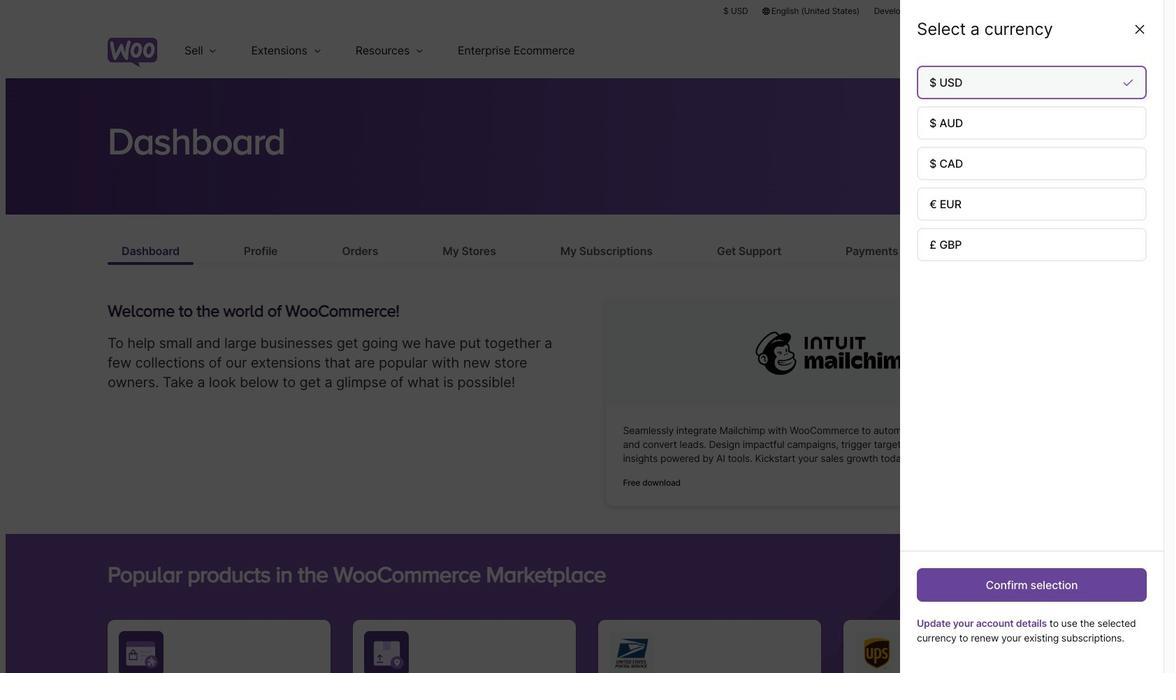Task type: locate. For each thing, give the bounding box(es) containing it.
service navigation menu element
[[984, 28, 1067, 73]]



Task type: describe. For each thing, give the bounding box(es) containing it.
open account menu image
[[1044, 39, 1067, 62]]

search image
[[1009, 39, 1031, 62]]

close selector image
[[1133, 22, 1147, 36]]



